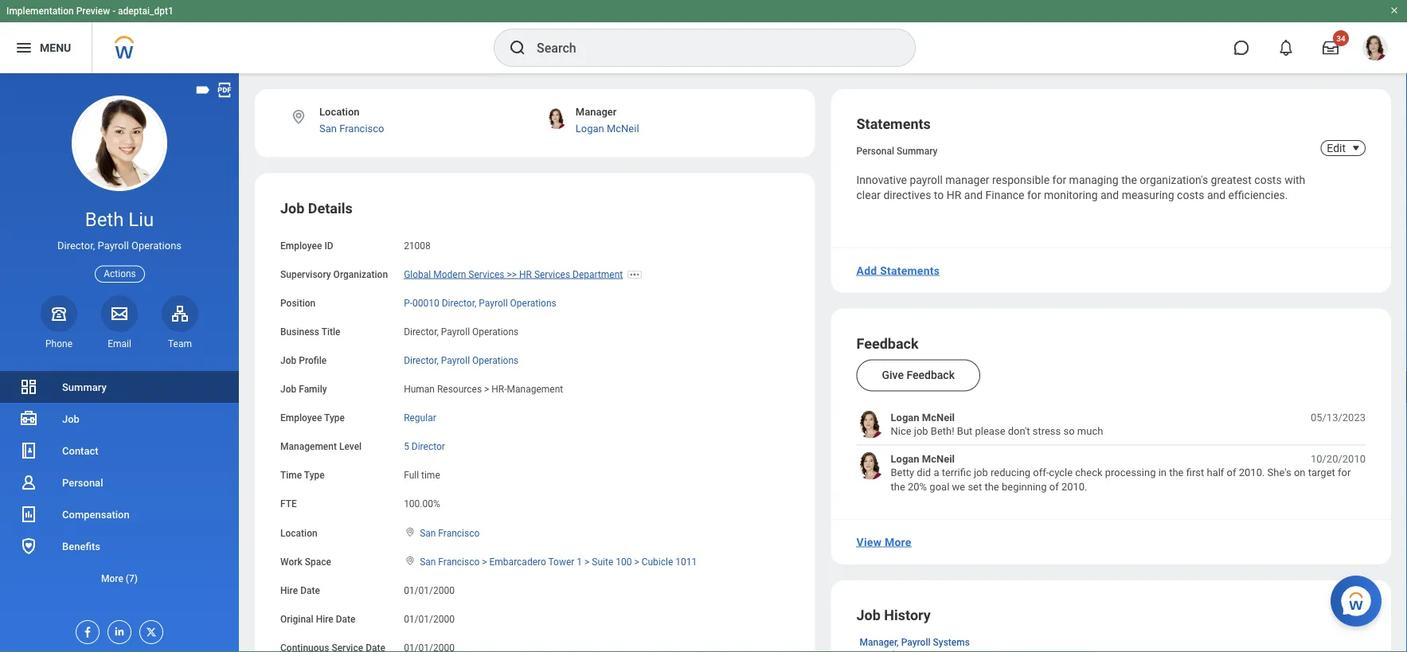 Task type: describe. For each thing, give the bounding box(es) containing it.
notifications large image
[[1279, 40, 1295, 56]]

logan mcneil link for betty
[[891, 452, 955, 466]]

1 horizontal spatial of
[[1228, 467, 1237, 479]]

contact image
[[19, 441, 38, 461]]

embarcadero
[[490, 556, 546, 568]]

global
[[404, 269, 431, 280]]

history
[[885, 607, 931, 624]]

mcneil for nice
[[923, 412, 955, 424]]

1 vertical spatial hire
[[316, 614, 334, 625]]

management inside job family element
[[507, 384, 564, 395]]

hr inside global modern services >> hr services department 'link'
[[519, 269, 532, 280]]

job family
[[280, 384, 327, 395]]

1 horizontal spatial costs
[[1255, 174, 1283, 187]]

manager
[[946, 174, 990, 187]]

-
[[112, 6, 116, 17]]

the inside innovative payroll manager responsible for managing the organization's greatest costs with clear directives to hr and finance for monitoring and measuring costs
[[1122, 174, 1138, 187]]

0 horizontal spatial san francisco link
[[320, 122, 384, 134]]

employee type
[[280, 413, 345, 424]]

but
[[958, 426, 973, 437]]

time
[[280, 470, 302, 481]]

> inside job family element
[[485, 384, 490, 395]]

operations inside business title element
[[473, 326, 519, 338]]

1 services from the left
[[469, 269, 505, 280]]

directives
[[884, 189, 932, 202]]

work space
[[280, 556, 331, 568]]

close environment banner image
[[1390, 6, 1400, 15]]

more inside dropdown button
[[101, 573, 123, 584]]

fte
[[280, 499, 297, 510]]

location image inside job details group
[[404, 556, 417, 567]]

caret down image
[[1347, 142, 1367, 155]]

beth
[[85, 208, 124, 231]]

and efficiencies.
[[1208, 189, 1289, 202]]

employee id element
[[404, 231, 431, 252]]

director, inside the navigation pane region
[[57, 240, 95, 252]]

space
[[305, 556, 331, 568]]

san for san francisco
[[420, 528, 436, 539]]

job for job
[[62, 413, 80, 425]]

tag image
[[194, 81, 212, 99]]

0 vertical spatial feedback
[[857, 336, 919, 352]]

add
[[857, 264, 878, 277]]

employee's photo (logan mcneil) image for betty did a terrific job reducing off-cycle check processing in the first half of 2010.  she's on target for the 20% goal we set the beginning of 2010.
[[857, 452, 885, 480]]

san for san francisco > embarcadero tower 1 > suite 100 > cubicle 1011
[[420, 556, 436, 568]]

100
[[616, 556, 632, 568]]

please
[[976, 426, 1006, 437]]

business
[[280, 326, 320, 338]]

director, payroll operations link
[[404, 352, 519, 366]]

> right 1
[[585, 556, 590, 568]]

job link
[[0, 403, 239, 435]]

title
[[322, 326, 341, 338]]

off-
[[1034, 467, 1050, 479]]

0 horizontal spatial of
[[1050, 481, 1060, 493]]

logan mcneil for did
[[891, 453, 955, 465]]

menu banner
[[0, 0, 1408, 73]]

manager logan mcneil
[[576, 106, 639, 134]]

cubicle
[[642, 556, 674, 568]]

full
[[404, 470, 419, 481]]

regular
[[404, 413, 436, 424]]

so
[[1064, 426, 1075, 437]]

payroll for manager, payroll systems link
[[902, 637, 931, 648]]

0 vertical spatial hire
[[280, 585, 298, 596]]

list containing summary
[[0, 371, 239, 594]]

nice job beth! but please don't stress so much
[[891, 426, 1104, 437]]

payroll
[[910, 174, 943, 187]]

0 vertical spatial location image
[[290, 108, 308, 126]]

employee for employee type
[[280, 413, 322, 424]]

1011
[[676, 556, 697, 568]]

employee id
[[280, 240, 334, 251]]

phone image
[[48, 304, 70, 323]]

hire date
[[280, 585, 320, 596]]

director, up business title element
[[442, 298, 477, 309]]

summary link
[[0, 371, 239, 403]]

contact link
[[0, 435, 239, 467]]

san francisco > embarcadero tower 1 > suite 100 > cubicle 1011
[[420, 556, 697, 568]]

phone beth liu element
[[41, 338, 77, 351]]

contact
[[62, 445, 98, 457]]

inbox large image
[[1324, 40, 1339, 56]]

original hire date element
[[404, 604, 455, 626]]

34
[[1337, 33, 1346, 43]]

innovative payroll manager responsible for managing the organization's greatest costs with clear directives to hr and finance for monitoring and measuring costs
[[857, 174, 1309, 202]]

job for job profile
[[280, 355, 297, 366]]

view more button
[[851, 527, 918, 558]]

job history
[[857, 607, 931, 624]]

actions button
[[95, 266, 145, 283]]

mail image
[[110, 304, 129, 323]]

profile
[[299, 355, 327, 366]]

search image
[[508, 38, 527, 57]]

finance
[[986, 189, 1025, 202]]

team beth liu element
[[162, 338, 198, 351]]

5 director
[[404, 441, 445, 453]]

1 and from the left
[[965, 189, 983, 202]]

director, inside business title element
[[404, 326, 439, 338]]

a
[[934, 467, 940, 479]]

navigation pane region
[[0, 73, 239, 653]]

give feedback button
[[857, 360, 981, 392]]

payroll inside the navigation pane region
[[98, 240, 129, 252]]

work
[[280, 556, 303, 568]]

list containing logan mcneil
[[857, 411, 1367, 494]]

check
[[1076, 467, 1103, 479]]

with
[[1285, 174, 1306, 187]]

measuring
[[1122, 189, 1175, 202]]

x image
[[140, 622, 158, 639]]

2 services from the left
[[535, 269, 571, 280]]

first
[[1187, 467, 1205, 479]]

01/01/2000 for original hire date
[[404, 614, 455, 625]]

0 vertical spatial summary
[[897, 146, 938, 157]]

director, up human
[[404, 355, 439, 366]]

personal for personal summary
[[857, 146, 895, 157]]

reducing
[[991, 467, 1031, 479]]

benefits image
[[19, 537, 38, 556]]

profile logan mcneil image
[[1363, 35, 1389, 64]]

email beth liu element
[[101, 338, 138, 351]]

payroll for business title element
[[441, 326, 470, 338]]

personal image
[[19, 473, 38, 492]]

view more
[[857, 536, 912, 549]]

managing
[[1070, 174, 1119, 187]]

processing
[[1106, 467, 1157, 479]]

original
[[280, 614, 314, 625]]

terrific
[[942, 467, 972, 479]]

employee for employee id
[[280, 240, 322, 251]]

menu
[[40, 41, 71, 54]]

position
[[280, 298, 316, 309]]

management level
[[280, 441, 362, 453]]

full time
[[404, 470, 440, 481]]

0 vertical spatial for
[[1053, 174, 1067, 187]]

20%
[[908, 481, 928, 493]]

beth liu
[[85, 208, 154, 231]]

half
[[1208, 467, 1225, 479]]

family
[[299, 384, 327, 395]]

monitoring
[[1045, 189, 1098, 202]]

add statements
[[857, 264, 940, 277]]

responsible
[[993, 174, 1050, 187]]

benefits link
[[0, 531, 239, 563]]

5 director link
[[404, 438, 445, 453]]

Search Workday  search field
[[537, 30, 883, 65]]

director, payroll operations for director, payroll operations link
[[404, 355, 519, 366]]

linkedin image
[[108, 622, 126, 638]]

edit
[[1328, 141, 1347, 155]]

job details group
[[280, 199, 790, 653]]

more (7) button
[[0, 563, 239, 594]]

give
[[882, 369, 904, 382]]



Task type: locate. For each thing, give the bounding box(es) containing it.
liu
[[129, 208, 154, 231]]

regular link
[[404, 410, 436, 424]]

san inside san francisco > embarcadero tower 1 > suite 100 > cubicle 1011 link
[[420, 556, 436, 568]]

supervisory
[[280, 269, 331, 280]]

0 vertical spatial san francisco link
[[320, 122, 384, 134]]

date down work space
[[300, 585, 320, 596]]

for down responsible at the right top
[[1028, 189, 1042, 202]]

p-00010 director, payroll operations
[[404, 298, 557, 309]]

type for employee type
[[324, 413, 345, 424]]

human resources > hr-management
[[404, 384, 564, 395]]

logan for betty
[[891, 453, 920, 465]]

1 horizontal spatial for
[[1053, 174, 1067, 187]]

stress
[[1033, 426, 1062, 437]]

department
[[573, 269, 623, 280]]

p-
[[404, 298, 413, 309]]

fte element
[[404, 489, 440, 511]]

payroll up resources
[[441, 355, 470, 366]]

2 employee from the top
[[280, 413, 322, 424]]

summary up payroll
[[897, 146, 938, 157]]

menu button
[[0, 22, 92, 73]]

1 vertical spatial logan
[[891, 412, 920, 424]]

1 vertical spatial feedback
[[907, 369, 955, 382]]

0 horizontal spatial summary
[[62, 381, 107, 393]]

job
[[915, 426, 929, 437], [974, 467, 989, 479]]

francisco inside location san francisco
[[340, 122, 384, 134]]

location image
[[290, 108, 308, 126], [404, 556, 417, 567]]

location image
[[404, 527, 417, 538]]

0 vertical spatial logan mcneil
[[891, 412, 955, 424]]

0 horizontal spatial management
[[280, 441, 337, 453]]

1 horizontal spatial services
[[535, 269, 571, 280]]

add statements button
[[851, 255, 947, 287]]

job for job history
[[857, 607, 881, 624]]

summary up job link
[[62, 381, 107, 393]]

give feedback
[[882, 369, 955, 382]]

1 vertical spatial employee's photo (logan mcneil) image
[[857, 452, 885, 480]]

0 horizontal spatial hire
[[280, 585, 298, 596]]

0 horizontal spatial list
[[0, 371, 239, 594]]

statements right add
[[881, 264, 940, 277]]

director, payroll operations down beth liu
[[57, 240, 182, 252]]

2 01/01/2000 from the top
[[404, 614, 455, 625]]

1 employee's photo (logan mcneil) image from the top
[[857, 411, 885, 439]]

hr right >>
[[519, 269, 532, 280]]

time type
[[280, 470, 325, 481]]

beth!
[[931, 426, 955, 437]]

mcneil down the manager
[[607, 122, 639, 134]]

0 vertical spatial costs
[[1255, 174, 1283, 187]]

operations up job family element on the left of the page
[[473, 355, 519, 366]]

0 vertical spatial date
[[300, 585, 320, 596]]

0 vertical spatial san
[[320, 122, 337, 134]]

more left the (7)
[[101, 573, 123, 584]]

2010. down cycle
[[1062, 481, 1088, 493]]

for inside betty did a terrific job reducing off-cycle check processing in the first half of 2010.  she's on target for the 20% goal we set the beginning of 2010.
[[1339, 467, 1352, 479]]

0 vertical spatial type
[[324, 413, 345, 424]]

more
[[885, 536, 912, 549], [101, 573, 123, 584]]

nice
[[891, 426, 912, 437]]

the up measuring
[[1122, 174, 1138, 187]]

global modern services >> hr services department link
[[404, 266, 623, 280]]

1 vertical spatial summary
[[62, 381, 107, 393]]

management down employee type
[[280, 441, 337, 453]]

1 horizontal spatial 2010.
[[1240, 467, 1266, 479]]

continuous service date element
[[404, 633, 455, 653]]

1 logan mcneil from the top
[[891, 412, 955, 424]]

0 vertical spatial employee
[[280, 240, 322, 251]]

job
[[280, 200, 305, 217], [280, 355, 297, 366], [280, 384, 297, 395], [62, 413, 80, 425], [857, 607, 881, 624]]

0 vertical spatial mcneil
[[607, 122, 639, 134]]

director, payroll operations up director, payroll operations link
[[404, 326, 519, 338]]

1 horizontal spatial san francisco link
[[420, 525, 480, 539]]

1 horizontal spatial location
[[320, 106, 360, 118]]

francisco for san francisco > embarcadero tower 1 > suite 100 > cubicle 1011
[[439, 556, 480, 568]]

payroll inside business title element
[[441, 326, 470, 338]]

of down cycle
[[1050, 481, 1060, 493]]

services left >>
[[469, 269, 505, 280]]

0 vertical spatial hr
[[947, 189, 962, 202]]

job up set
[[974, 467, 989, 479]]

feedback right the give
[[907, 369, 955, 382]]

of right half
[[1228, 467, 1237, 479]]

full time element
[[404, 467, 440, 481]]

0 horizontal spatial more
[[101, 573, 123, 584]]

details
[[308, 200, 353, 217]]

1 horizontal spatial more
[[885, 536, 912, 549]]

employee's photo (logan mcneil) image
[[857, 411, 885, 439], [857, 452, 885, 480]]

operations down global modern services >> hr services department
[[510, 298, 557, 309]]

01/01/2000 up "continuous service date" element
[[404, 614, 455, 625]]

1
[[577, 556, 583, 568]]

director, payroll operations inside the navigation pane region
[[57, 240, 182, 252]]

payroll up director, payroll operations link
[[441, 326, 470, 338]]

logan mcneil link up did
[[891, 452, 955, 466]]

location inside location san francisco
[[320, 106, 360, 118]]

job for job family
[[280, 384, 297, 395]]

1 horizontal spatial hr
[[947, 189, 962, 202]]

compensation
[[62, 509, 130, 521]]

00010
[[413, 298, 440, 309]]

feedback up the give
[[857, 336, 919, 352]]

date
[[300, 585, 320, 596], [336, 614, 356, 625]]

0 horizontal spatial 2010.
[[1062, 481, 1088, 493]]

0 horizontal spatial costs
[[1178, 189, 1205, 202]]

mcneil inside the manager logan mcneil
[[607, 122, 639, 134]]

operations down p-00010 director, payroll operations
[[473, 326, 519, 338]]

location inside job details group
[[280, 528, 318, 539]]

mcneil up beth!
[[923, 412, 955, 424]]

betty
[[891, 467, 915, 479]]

01/01/2000 for hire date
[[404, 585, 455, 596]]

(7)
[[126, 573, 138, 584]]

director,
[[57, 240, 95, 252], [442, 298, 477, 309], [404, 326, 439, 338], [404, 355, 439, 366]]

don't
[[1009, 426, 1031, 437]]

job family element
[[404, 374, 564, 396]]

benefits
[[62, 541, 100, 553]]

p-00010 director, payroll operations link
[[404, 295, 557, 309]]

manager, payroll systems link
[[860, 634, 970, 648]]

job left "profile"
[[280, 355, 297, 366]]

05/13/2023
[[1311, 412, 1367, 424]]

more right the "view"
[[885, 536, 912, 549]]

view printable version (pdf) image
[[216, 81, 233, 99]]

view team image
[[171, 304, 190, 323]]

the
[[1122, 174, 1138, 187], [1170, 467, 1184, 479], [891, 481, 906, 493], [985, 481, 1000, 493]]

hr inside innovative payroll manager responsible for managing the organization's greatest costs with clear directives to hr and finance for monitoring and measuring costs
[[947, 189, 962, 202]]

feedback
[[857, 336, 919, 352], [907, 369, 955, 382]]

1 vertical spatial 01/01/2000
[[404, 614, 455, 625]]

job left family on the left of the page
[[280, 384, 297, 395]]

san inside location san francisco
[[320, 122, 337, 134]]

logan
[[576, 122, 605, 134], [891, 412, 920, 424], [891, 453, 920, 465]]

0 horizontal spatial services
[[469, 269, 505, 280]]

1 vertical spatial san francisco link
[[420, 525, 480, 539]]

logan for nice
[[891, 412, 920, 424]]

compensation image
[[19, 505, 38, 524]]

much
[[1078, 426, 1104, 437]]

1 vertical spatial management
[[280, 441, 337, 453]]

1 vertical spatial more
[[101, 573, 123, 584]]

1 employee from the top
[[280, 240, 322, 251]]

1 vertical spatial statements
[[881, 264, 940, 277]]

logan mcneil for job
[[891, 412, 955, 424]]

job inside betty did a terrific job reducing off-cycle check processing in the first half of 2010.  she's on target for the 20% goal we set the beginning of 2010.
[[974, 467, 989, 479]]

0 vertical spatial management
[[507, 384, 564, 395]]

2 vertical spatial logan mcneil link
[[891, 452, 955, 466]]

actions
[[104, 269, 136, 280]]

0 vertical spatial more
[[885, 536, 912, 549]]

hire date element
[[404, 576, 455, 597]]

facebook image
[[76, 622, 94, 639]]

location image down location icon
[[404, 556, 417, 567]]

statements inside button
[[881, 264, 940, 277]]

0 horizontal spatial and
[[965, 189, 983, 202]]

location for location
[[280, 528, 318, 539]]

0 horizontal spatial location
[[280, 528, 318, 539]]

statements up personal summary element
[[857, 116, 931, 133]]

the down betty
[[891, 481, 906, 493]]

management
[[507, 384, 564, 395], [280, 441, 337, 453]]

management right resources
[[507, 384, 564, 395]]

1 vertical spatial mcneil
[[923, 412, 955, 424]]

job profile
[[280, 355, 327, 366]]

the right in
[[1170, 467, 1184, 479]]

logan mcneil link up beth!
[[891, 411, 955, 425]]

of
[[1228, 467, 1237, 479], [1050, 481, 1060, 493]]

0 vertical spatial 2010.
[[1240, 467, 1266, 479]]

1 vertical spatial san
[[420, 528, 436, 539]]

tower
[[549, 556, 575, 568]]

summary inside the navigation pane region
[[62, 381, 107, 393]]

payroll
[[98, 240, 129, 252], [479, 298, 508, 309], [441, 326, 470, 338], [441, 355, 470, 366], [902, 637, 931, 648]]

set
[[968, 481, 983, 493]]

costs down organization's
[[1178, 189, 1205, 202]]

2 vertical spatial mcneil
[[923, 453, 955, 465]]

0 horizontal spatial location image
[[290, 108, 308, 126]]

0 vertical spatial francisco
[[340, 122, 384, 134]]

0 horizontal spatial personal
[[62, 477, 103, 489]]

hire right original
[[316, 614, 334, 625]]

costs up the and efficiencies.
[[1255, 174, 1283, 187]]

0 vertical spatial logan mcneil link
[[576, 122, 639, 134]]

preview
[[76, 6, 110, 17]]

francisco for san francisco
[[439, 528, 480, 539]]

1 vertical spatial job
[[974, 467, 989, 479]]

director, down beth
[[57, 240, 95, 252]]

1 vertical spatial 2010.
[[1062, 481, 1088, 493]]

location image left location san francisco
[[290, 108, 308, 126]]

mcneil up a
[[923, 453, 955, 465]]

innovative
[[857, 174, 908, 187]]

1 vertical spatial hr
[[519, 269, 532, 280]]

0 horizontal spatial for
[[1028, 189, 1042, 202]]

type up management level
[[324, 413, 345, 424]]

job up contact at the left of the page
[[62, 413, 80, 425]]

1 vertical spatial personal
[[62, 477, 103, 489]]

01/01/2000
[[404, 585, 455, 596], [404, 614, 455, 625]]

1 vertical spatial date
[[336, 614, 356, 625]]

1 horizontal spatial summary
[[897, 146, 938, 157]]

1 vertical spatial francisco
[[439, 528, 480, 539]]

logan mcneil up did
[[891, 453, 955, 465]]

logan up betty
[[891, 453, 920, 465]]

payroll down history
[[902, 637, 931, 648]]

operations
[[131, 240, 182, 252], [510, 298, 557, 309], [473, 326, 519, 338], [473, 355, 519, 366]]

2 horizontal spatial for
[[1339, 467, 1352, 479]]

01/01/2000 up "original hire date" element
[[404, 585, 455, 596]]

logan mcneil link down the manager
[[576, 122, 639, 134]]

operations inside the navigation pane region
[[131, 240, 182, 252]]

1 horizontal spatial location image
[[404, 556, 417, 567]]

1 horizontal spatial management
[[507, 384, 564, 395]]

0 vertical spatial 01/01/2000
[[404, 585, 455, 596]]

2 vertical spatial director, payroll operations
[[404, 355, 519, 366]]

employee
[[280, 240, 322, 251], [280, 413, 322, 424]]

2 employee's photo (logan mcneil) image from the top
[[857, 452, 885, 480]]

1 horizontal spatial hire
[[316, 614, 334, 625]]

2 logan mcneil from the top
[[891, 453, 955, 465]]

1 vertical spatial location
[[280, 528, 318, 539]]

2 vertical spatial for
[[1339, 467, 1352, 479]]

implementation preview -   adeptai_dpt1
[[6, 6, 174, 17]]

more (7) button
[[0, 569, 239, 588]]

business title element
[[404, 317, 519, 338]]

0 horizontal spatial date
[[300, 585, 320, 596]]

organization
[[334, 269, 388, 280]]

0 horizontal spatial hr
[[519, 269, 532, 280]]

logan mcneil link for nice
[[891, 411, 955, 425]]

1 horizontal spatial job
[[974, 467, 989, 479]]

2 and from the left
[[1101, 189, 1120, 202]]

san francisco
[[420, 528, 480, 539]]

did
[[917, 467, 932, 479]]

personal up innovative
[[857, 146, 895, 157]]

> left 'embarcadero'
[[482, 556, 487, 568]]

suite
[[592, 556, 614, 568]]

2 vertical spatial francisco
[[439, 556, 480, 568]]

0 vertical spatial personal
[[857, 146, 895, 157]]

0 vertical spatial statements
[[857, 116, 931, 133]]

1 horizontal spatial and
[[1101, 189, 1120, 202]]

1 vertical spatial logan mcneil link
[[891, 411, 955, 425]]

2 vertical spatial logan
[[891, 453, 920, 465]]

0 vertical spatial of
[[1228, 467, 1237, 479]]

personal for personal
[[62, 477, 103, 489]]

1 vertical spatial director, payroll operations
[[404, 326, 519, 338]]

2 vertical spatial san
[[420, 556, 436, 568]]

1 vertical spatial employee
[[280, 413, 322, 424]]

type for time type
[[304, 470, 325, 481]]

job inside list
[[62, 413, 80, 425]]

feedback inside button
[[907, 369, 955, 382]]

2010. left the she's
[[1240, 467, 1266, 479]]

list
[[0, 371, 239, 594], [857, 411, 1367, 494]]

personal summary
[[857, 146, 938, 157]]

type right time
[[304, 470, 325, 481]]

employee's photo (logan mcneil) image left betty
[[857, 452, 885, 480]]

employee left the id
[[280, 240, 322, 251]]

justify image
[[14, 38, 33, 57]]

1 vertical spatial costs
[[1178, 189, 1205, 202]]

1 vertical spatial location image
[[404, 556, 417, 567]]

personal summary element
[[857, 143, 938, 157]]

we
[[953, 481, 966, 493]]

mcneil for betty
[[923, 453, 955, 465]]

and down 'managing'
[[1101, 189, 1120, 202]]

0 vertical spatial employee's photo (logan mcneil) image
[[857, 411, 885, 439]]

for down 10/20/2010
[[1339, 467, 1352, 479]]

1 horizontal spatial personal
[[857, 146, 895, 157]]

0 vertical spatial location
[[320, 106, 360, 118]]

business title
[[280, 326, 341, 338]]

34 button
[[1314, 30, 1350, 65]]

1 vertical spatial for
[[1028, 189, 1042, 202]]

1 horizontal spatial list
[[857, 411, 1367, 494]]

logan up nice
[[891, 412, 920, 424]]

date right original
[[336, 614, 356, 625]]

payroll for director, payroll operations link
[[441, 355, 470, 366]]

1 vertical spatial type
[[304, 470, 325, 481]]

100.00%
[[404, 499, 440, 510]]

payroll down beth liu
[[98, 240, 129, 252]]

she's
[[1268, 467, 1292, 479]]

job image
[[19, 410, 38, 429]]

job up manager,
[[857, 607, 881, 624]]

payroll down >>
[[479, 298, 508, 309]]

logan mcneil up beth!
[[891, 412, 955, 424]]

hire down work
[[280, 585, 298, 596]]

job details button
[[280, 200, 353, 217]]

1 vertical spatial of
[[1050, 481, 1060, 493]]

0 vertical spatial director, payroll operations
[[57, 240, 182, 252]]

director, down 00010
[[404, 326, 439, 338]]

0 vertical spatial job
[[915, 426, 929, 437]]

director, payroll operations up resources
[[404, 355, 519, 366]]

logan mcneil link
[[576, 122, 639, 134], [891, 411, 955, 425], [891, 452, 955, 466]]

hr right to
[[947, 189, 962, 202]]

> right 100
[[635, 556, 640, 568]]

view
[[857, 536, 882, 549]]

1 horizontal spatial date
[[336, 614, 356, 625]]

0 horizontal spatial job
[[915, 426, 929, 437]]

10/20/2010
[[1311, 453, 1367, 465]]

summary image
[[19, 378, 38, 397]]

director, payroll operations for business title element
[[404, 326, 519, 338]]

employee's photo (logan mcneil) image for nice job beth! but please don't stress so much
[[857, 411, 885, 439]]

employee's photo (logan mcneil) image left nice
[[857, 411, 885, 439]]

location
[[320, 106, 360, 118], [280, 528, 318, 539]]

logan down the manager
[[576, 122, 605, 134]]

location for location san francisco
[[320, 106, 360, 118]]

hr
[[947, 189, 962, 202], [519, 269, 532, 280]]

employee down job family
[[280, 413, 322, 424]]

operations down liu
[[131, 240, 182, 252]]

email button
[[101, 295, 138, 351]]

personal down contact at the left of the page
[[62, 477, 103, 489]]

5
[[404, 441, 409, 453]]

phone button
[[41, 295, 77, 351]]

1 vertical spatial logan mcneil
[[891, 453, 955, 465]]

services right >>
[[535, 269, 571, 280]]

and down manager
[[965, 189, 983, 202]]

0 vertical spatial logan
[[576, 122, 605, 134]]

the right set
[[985, 481, 1000, 493]]

logan inside the manager logan mcneil
[[576, 122, 605, 134]]

1 01/01/2000 from the top
[[404, 585, 455, 596]]

job for job details
[[280, 200, 305, 217]]

job right nice
[[915, 426, 929, 437]]

> left the "hr-" on the left
[[485, 384, 490, 395]]

san francisco > embarcadero tower 1 > suite 100 > cubicle 1011 link
[[420, 553, 697, 568]]

job left the details
[[280, 200, 305, 217]]

personal inside list
[[62, 477, 103, 489]]

for up monitoring
[[1053, 174, 1067, 187]]

in
[[1159, 467, 1167, 479]]

global modern services >> hr services department
[[404, 269, 623, 280]]



Task type: vqa. For each thing, say whether or not it's contained in the screenshot.


